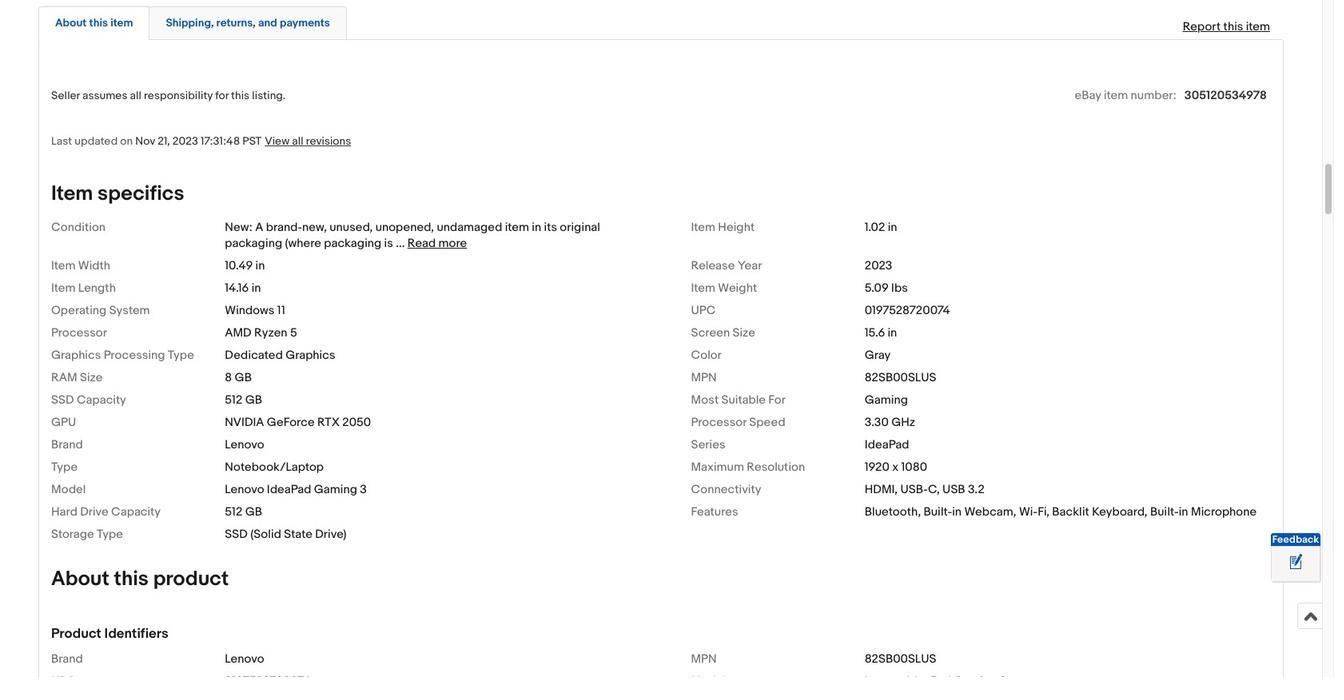 Task type: describe. For each thing, give the bounding box(es) containing it.
unopened,
[[376, 220, 434, 235]]

unused,
[[330, 220, 373, 235]]

305120534978
[[1185, 88, 1268, 103]]

ssd for ssd (solid state drive)
[[225, 527, 248, 542]]

11
[[277, 303, 285, 318]]

ghz
[[892, 415, 916, 430]]

about for about this item
[[55, 16, 87, 29]]

bluetooth, built-in webcam, wi-fi, backlit keyboard, built-in microphone
[[865, 504, 1257, 520]]

1 built- from the left
[[924, 504, 953, 520]]

view all revisions link
[[262, 133, 351, 148]]

usb
[[943, 482, 966, 497]]

8
[[225, 370, 232, 385]]

ram
[[51, 370, 77, 385]]

in right 15.6
[[888, 325, 898, 340]]

new: a brand-new, unused, unopened, undamaged item in its original packaging (where packaging is ...
[[225, 220, 601, 251]]

webcam,
[[965, 504, 1017, 520]]

nvidia geforce rtx 2050
[[225, 415, 371, 430]]

item height
[[691, 220, 755, 235]]

1.02 in
[[865, 220, 898, 235]]

read more button
[[408, 236, 467, 251]]

this for about this product
[[114, 567, 149, 592]]

read
[[408, 236, 436, 251]]

about this item button
[[55, 15, 133, 30]]

features
[[691, 504, 739, 520]]

1920 x 1080
[[865, 460, 928, 475]]

processor for processor
[[51, 325, 107, 340]]

x
[[893, 460, 899, 475]]

graphics processing type
[[51, 348, 194, 363]]

tab list containing about this item
[[38, 3, 1284, 40]]

5.09 lbs
[[865, 280, 908, 296]]

responsibility
[[144, 88, 213, 102]]

height
[[718, 220, 755, 235]]

in right 1.02
[[888, 220, 898, 235]]

0197528720074
[[865, 303, 951, 318]]

listing.
[[252, 88, 286, 102]]

512 gb for ssd capacity
[[225, 392, 262, 408]]

hdmi,
[[865, 482, 898, 497]]

2 graphics from the left
[[286, 348, 335, 363]]

in right 14.16
[[252, 280, 261, 296]]

0 vertical spatial 2023
[[173, 134, 198, 148]]

(where
[[285, 236, 321, 251]]

item for item length
[[51, 280, 76, 296]]

nov
[[135, 134, 155, 148]]

suitable
[[722, 392, 766, 408]]

item for item width
[[51, 258, 76, 273]]

specifics
[[98, 181, 184, 206]]

brand for mpn
[[51, 652, 83, 667]]

for
[[215, 88, 229, 102]]

item inside button
[[110, 16, 133, 29]]

21,
[[158, 134, 170, 148]]

gray
[[865, 348, 891, 363]]

weight
[[718, 280, 757, 296]]

2 horizontal spatial type
[[168, 348, 194, 363]]

seller assumes all responsibility for this listing.
[[51, 88, 286, 102]]

size for screen size
[[733, 325, 756, 340]]

last
[[51, 134, 72, 148]]

1 vertical spatial capacity
[[111, 504, 161, 520]]

keyboard,
[[1092, 504, 1148, 520]]

model
[[51, 482, 86, 497]]

lenovo ideapad gaming 3
[[225, 482, 367, 497]]

more
[[439, 236, 467, 251]]

14.16 in
[[225, 280, 261, 296]]

ssd for ssd capacity
[[51, 392, 74, 408]]

ebay
[[1075, 88, 1102, 103]]

for
[[769, 392, 786, 408]]

size for ram size
[[80, 370, 103, 385]]

condition
[[51, 220, 106, 235]]

product
[[51, 626, 101, 642]]

release year
[[691, 258, 762, 273]]

this right for
[[231, 88, 250, 102]]

notebook/laptop
[[225, 460, 324, 475]]

item specifics
[[51, 181, 184, 206]]

...
[[396, 236, 405, 251]]

1 packaging from the left
[[225, 236, 282, 251]]

0 vertical spatial capacity
[[77, 392, 126, 408]]

report this item link
[[1175, 11, 1279, 42]]

about for about this product
[[51, 567, 109, 592]]

a
[[255, 220, 263, 235]]

ram size
[[51, 370, 103, 385]]

updated
[[75, 134, 118, 148]]

drive
[[80, 504, 109, 520]]

revisions
[[306, 134, 351, 148]]

dedicated graphics
[[225, 348, 335, 363]]

lenovo for series
[[225, 437, 264, 452]]

in down the usb
[[953, 504, 962, 520]]

mpn for 8 gb
[[691, 370, 717, 385]]

this for report this item
[[1224, 19, 1244, 34]]

new:
[[225, 220, 253, 235]]

in left microphone
[[1179, 504, 1189, 520]]

windows
[[225, 303, 275, 318]]

returns,
[[216, 16, 256, 29]]

color
[[691, 348, 722, 363]]



Task type: locate. For each thing, give the bounding box(es) containing it.
1 vertical spatial mpn
[[691, 652, 717, 667]]

82sb00slus for lenovo
[[865, 652, 937, 667]]

1 graphics from the left
[[51, 348, 101, 363]]

processor up series
[[691, 415, 747, 430]]

ideapad down notebook/laptop
[[267, 482, 311, 497]]

number:
[[1131, 88, 1177, 103]]

gb for hard drive capacity
[[245, 504, 262, 520]]

fi,
[[1038, 504, 1050, 520]]

item up operating
[[51, 280, 76, 296]]

0 horizontal spatial packaging
[[225, 236, 282, 251]]

1 vertical spatial type
[[51, 460, 78, 475]]

brand down gpu
[[51, 437, 83, 452]]

1 512 from the top
[[225, 392, 243, 408]]

product
[[153, 567, 229, 592]]

1 horizontal spatial type
[[97, 527, 123, 542]]

is
[[384, 236, 393, 251]]

0 vertical spatial ideapad
[[865, 437, 910, 452]]

brand-
[[266, 220, 302, 235]]

1.02
[[865, 220, 886, 235]]

item right "ebay"
[[1104, 88, 1129, 103]]

in inside the "new: a brand-new, unused, unopened, undamaged item in its original packaging (where packaging is ..."
[[532, 220, 542, 235]]

undamaged
[[437, 220, 503, 235]]

10.49 in
[[225, 258, 265, 273]]

resolution
[[747, 460, 805, 475]]

type up model
[[51, 460, 78, 475]]

1 vertical spatial lenovo
[[225, 482, 264, 497]]

graphics up ram size
[[51, 348, 101, 363]]

this up identifiers
[[114, 567, 149, 592]]

1 vertical spatial gaming
[[314, 482, 357, 497]]

82sb00slus for 8 gb
[[865, 370, 937, 385]]

0 vertical spatial about
[[55, 16, 87, 29]]

5
[[290, 325, 297, 340]]

item width
[[51, 258, 110, 273]]

brand for series
[[51, 437, 83, 452]]

1 horizontal spatial processor
[[691, 415, 747, 430]]

1 horizontal spatial built-
[[1151, 504, 1179, 520]]

capacity right drive on the bottom
[[111, 504, 161, 520]]

1 vertical spatial 2023
[[865, 258, 893, 273]]

1 horizontal spatial graphics
[[286, 348, 335, 363]]

this for about this item
[[89, 16, 108, 29]]

this inside button
[[89, 16, 108, 29]]

year
[[738, 258, 762, 273]]

gb up '(solid' in the bottom of the page
[[245, 504, 262, 520]]

item left height
[[691, 220, 716, 235]]

1 horizontal spatial 2023
[[865, 258, 893, 273]]

about inside button
[[55, 16, 87, 29]]

windows 11
[[225, 303, 285, 318]]

nvidia
[[225, 415, 264, 430]]

usb-
[[901, 482, 929, 497]]

2023 up 5.09
[[865, 258, 893, 273]]

this up the assumes
[[89, 16, 108, 29]]

2 512 from the top
[[225, 504, 243, 520]]

item right report
[[1247, 19, 1271, 34]]

length
[[78, 280, 116, 296]]

0 vertical spatial lenovo
[[225, 437, 264, 452]]

0 horizontal spatial all
[[130, 88, 142, 102]]

3.30 ghz
[[865, 415, 916, 430]]

last updated on nov 21, 2023 17:31:48 pst view all revisions
[[51, 134, 351, 148]]

item left shipping,
[[110, 16, 133, 29]]

0 vertical spatial 82sb00slus
[[865, 370, 937, 385]]

1 vertical spatial 512
[[225, 504, 243, 520]]

maximum
[[691, 460, 744, 475]]

payments
[[280, 16, 330, 29]]

ryzen
[[254, 325, 288, 340]]

2 vertical spatial gb
[[245, 504, 262, 520]]

built- down c,
[[924, 504, 953, 520]]

2 lenovo from the top
[[225, 482, 264, 497]]

3.30
[[865, 415, 889, 430]]

microphone
[[1191, 504, 1257, 520]]

0 horizontal spatial ideapad
[[267, 482, 311, 497]]

about down storage type on the left bottom of page
[[51, 567, 109, 592]]

hard
[[51, 504, 77, 520]]

1 horizontal spatial ideapad
[[865, 437, 910, 452]]

1 vertical spatial ssd
[[225, 527, 248, 542]]

1 mpn from the top
[[691, 370, 717, 385]]

in left "its"
[[532, 220, 542, 235]]

1 82sb00slus from the top
[[865, 370, 937, 385]]

1 vertical spatial ideapad
[[267, 482, 311, 497]]

1 vertical spatial brand
[[51, 652, 83, 667]]

read more
[[408, 236, 467, 251]]

gpu
[[51, 415, 76, 430]]

0 horizontal spatial 2023
[[173, 134, 198, 148]]

connectivity
[[691, 482, 762, 497]]

2 built- from the left
[[1151, 504, 1179, 520]]

ssd left '(solid' in the bottom of the page
[[225, 527, 248, 542]]

0 vertical spatial gaming
[[865, 392, 908, 408]]

item up upc
[[691, 280, 716, 296]]

1 vertical spatial processor
[[691, 415, 747, 430]]

0 horizontal spatial ssd
[[51, 392, 74, 408]]

hard drive capacity
[[51, 504, 161, 520]]

gb up "nvidia"
[[245, 392, 262, 408]]

screen
[[691, 325, 730, 340]]

about
[[55, 16, 87, 29], [51, 567, 109, 592]]

item for item weight
[[691, 280, 716, 296]]

ssd up gpu
[[51, 392, 74, 408]]

report this item
[[1183, 19, 1271, 34]]

this
[[89, 16, 108, 29], [1224, 19, 1244, 34], [231, 88, 250, 102], [114, 567, 149, 592]]

2 brand from the top
[[51, 652, 83, 667]]

built- right keyboard, at the bottom right of the page
[[1151, 504, 1179, 520]]

ideapad down 3.30 ghz
[[865, 437, 910, 452]]

brand down product
[[51, 652, 83, 667]]

3 lenovo from the top
[[225, 652, 264, 667]]

amd
[[225, 325, 252, 340]]

size
[[733, 325, 756, 340], [80, 370, 103, 385]]

drive)
[[315, 527, 347, 542]]

graphics down '5'
[[286, 348, 335, 363]]

3
[[360, 482, 367, 497]]

512 down 8 gb
[[225, 392, 243, 408]]

1 512 gb from the top
[[225, 392, 262, 408]]

1 vertical spatial 512 gb
[[225, 504, 262, 520]]

wi-
[[1020, 504, 1038, 520]]

512 up 'ssd (solid state drive)'
[[225, 504, 243, 520]]

2050
[[342, 415, 371, 430]]

upc
[[691, 303, 716, 318]]

0 horizontal spatial gaming
[[314, 482, 357, 497]]

1920
[[865, 460, 890, 475]]

view
[[265, 134, 290, 148]]

size right screen
[[733, 325, 756, 340]]

type down hard drive capacity
[[97, 527, 123, 542]]

about up 'seller'
[[55, 16, 87, 29]]

0 vertical spatial brand
[[51, 437, 83, 452]]

0 horizontal spatial type
[[51, 460, 78, 475]]

processing
[[104, 348, 165, 363]]

gb
[[235, 370, 252, 385], [245, 392, 262, 408], [245, 504, 262, 520]]

about this item
[[55, 16, 133, 29]]

storage type
[[51, 527, 123, 542]]

this right report
[[1224, 19, 1244, 34]]

report
[[1183, 19, 1221, 34]]

type right processing
[[168, 348, 194, 363]]

item weight
[[691, 280, 757, 296]]

ideapad
[[865, 437, 910, 452], [267, 482, 311, 497]]

in right 10.49
[[256, 258, 265, 273]]

512 gb up "nvidia"
[[225, 392, 262, 408]]

on
[[120, 134, 133, 148]]

width
[[78, 258, 110, 273]]

0 vertical spatial ssd
[[51, 392, 74, 408]]

gaming left 3
[[314, 482, 357, 497]]

ssd capacity
[[51, 392, 126, 408]]

1 horizontal spatial all
[[292, 134, 304, 148]]

gb for ssd capacity
[[245, 392, 262, 408]]

item inside the "new: a brand-new, unused, unopened, undamaged item in its original packaging (where packaging is ..."
[[505, 220, 529, 235]]

2 512 gb from the top
[[225, 504, 262, 520]]

1 horizontal spatial size
[[733, 325, 756, 340]]

1 vertical spatial 82sb00slus
[[865, 652, 937, 667]]

backlit
[[1053, 504, 1090, 520]]

geforce
[[267, 415, 315, 430]]

item for item specifics
[[51, 181, 93, 206]]

512 for hard drive capacity
[[225, 504, 243, 520]]

processor for processor speed
[[691, 415, 747, 430]]

0 vertical spatial all
[[130, 88, 142, 102]]

series
[[691, 437, 726, 452]]

amd ryzen 5
[[225, 325, 297, 340]]

1 horizontal spatial packaging
[[324, 236, 382, 251]]

0 vertical spatial size
[[733, 325, 756, 340]]

2 mpn from the top
[[691, 652, 717, 667]]

1 horizontal spatial gaming
[[865, 392, 908, 408]]

item for item height
[[691, 220, 716, 235]]

2 82sb00slus from the top
[[865, 652, 937, 667]]

lenovo for mpn
[[225, 652, 264, 667]]

gb for ram size
[[235, 370, 252, 385]]

all right the assumes
[[130, 88, 142, 102]]

release
[[691, 258, 735, 273]]

and
[[258, 16, 277, 29]]

0 horizontal spatial built-
[[924, 504, 953, 520]]

512
[[225, 392, 243, 408], [225, 504, 243, 520]]

item up item length
[[51, 258, 76, 273]]

its
[[544, 220, 557, 235]]

0 vertical spatial type
[[168, 348, 194, 363]]

item left "its"
[[505, 220, 529, 235]]

2 packaging from the left
[[324, 236, 382, 251]]

capacity down ram size
[[77, 392, 126, 408]]

tab list
[[38, 3, 1284, 40]]

1 brand from the top
[[51, 437, 83, 452]]

gaming up 3.30 ghz
[[865, 392, 908, 408]]

1 vertical spatial all
[[292, 134, 304, 148]]

10.49
[[225, 258, 253, 273]]

1 horizontal spatial ssd
[[225, 527, 248, 542]]

2023 right 21,
[[173, 134, 198, 148]]

gb right 8
[[235, 370, 252, 385]]

brand
[[51, 437, 83, 452], [51, 652, 83, 667]]

mpn for lenovo
[[691, 652, 717, 667]]

gaming
[[865, 392, 908, 408], [314, 482, 357, 497]]

assumes
[[82, 88, 128, 102]]

2 vertical spatial type
[[97, 527, 123, 542]]

0 vertical spatial 512 gb
[[225, 392, 262, 408]]

item up condition
[[51, 181, 93, 206]]

capacity
[[77, 392, 126, 408], [111, 504, 161, 520]]

ssd
[[51, 392, 74, 408], [225, 527, 248, 542]]

processor down operating
[[51, 325, 107, 340]]

size up ssd capacity
[[80, 370, 103, 385]]

5.09
[[865, 280, 889, 296]]

0 vertical spatial processor
[[51, 325, 107, 340]]

1080
[[902, 460, 928, 475]]

512 gb up '(solid' in the bottom of the page
[[225, 504, 262, 520]]

0 horizontal spatial processor
[[51, 325, 107, 340]]

all right view
[[292, 134, 304, 148]]

0 horizontal spatial size
[[80, 370, 103, 385]]

1 vertical spatial gb
[[245, 392, 262, 408]]

0 vertical spatial gb
[[235, 370, 252, 385]]

0 horizontal spatial graphics
[[51, 348, 101, 363]]

processor speed
[[691, 415, 786, 430]]

packaging down unused,
[[324, 236, 382, 251]]

state
[[284, 527, 313, 542]]

1 vertical spatial about
[[51, 567, 109, 592]]

1 vertical spatial size
[[80, 370, 103, 385]]

item length
[[51, 280, 116, 296]]

512 gb for hard drive capacity
[[225, 504, 262, 520]]

0 vertical spatial mpn
[[691, 370, 717, 385]]

maximum resolution
[[691, 460, 805, 475]]

15.6
[[865, 325, 885, 340]]

1 lenovo from the top
[[225, 437, 264, 452]]

operating
[[51, 303, 107, 318]]

ssd (solid state drive)
[[225, 527, 347, 542]]

bluetooth,
[[865, 504, 921, 520]]

system
[[109, 303, 150, 318]]

hdmi, usb-c, usb 3.2
[[865, 482, 985, 497]]

2 vertical spatial lenovo
[[225, 652, 264, 667]]

about this product
[[51, 567, 229, 592]]

512 for ssd capacity
[[225, 392, 243, 408]]

packaging down a
[[225, 236, 282, 251]]

0 vertical spatial 512
[[225, 392, 243, 408]]

14.16
[[225, 280, 249, 296]]



Task type: vqa. For each thing, say whether or not it's contained in the screenshot.
THE OPERATING
yes



